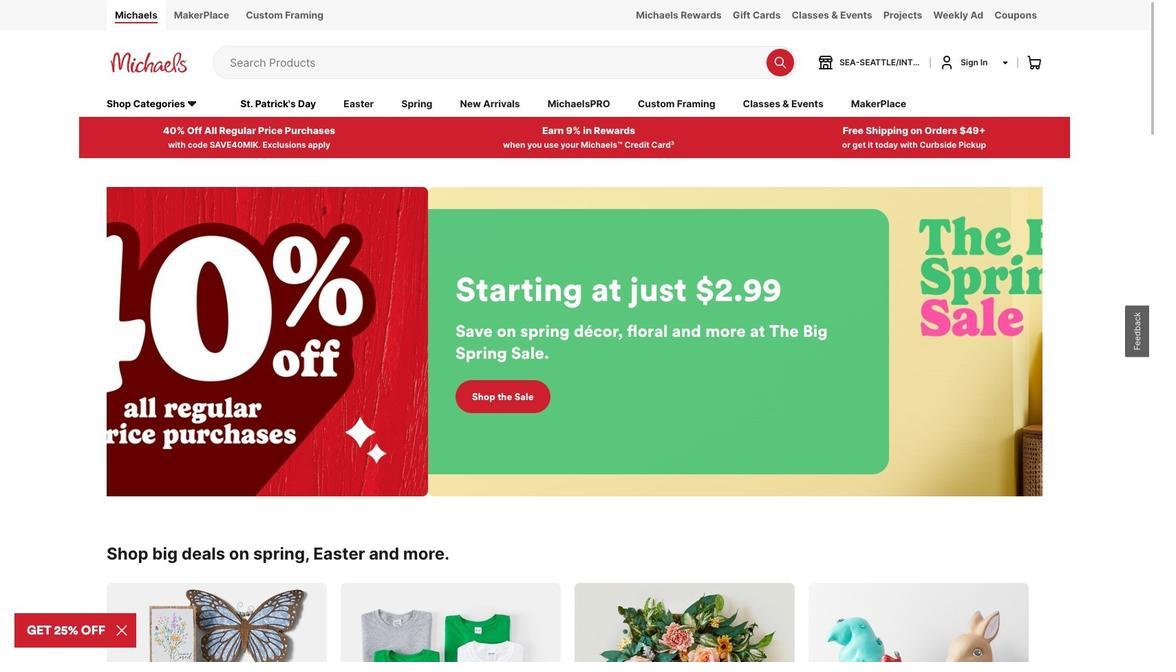 Task type: describe. For each thing, give the bounding box(es) containing it.
40% off all regular price purchases image
[[0, 187, 370, 497]]

Search Input field
[[230, 47, 760, 78]]

butterfly and floral décor accents on open shelves image
[[107, 584, 327, 663]]

the big spring sale logo in green and pink on yellow wall with natural wood mirror and chest image
[[370, 187, 1157, 497]]

grey, white and green folded t-shirts image
[[341, 584, 561, 663]]



Task type: vqa. For each thing, say whether or not it's contained in the screenshot.
yellow, white and pink Easter décor on purple shelving 'image'
no



Task type: locate. For each thing, give the bounding box(es) containing it.
green wreath with pink and yellow flowers image
[[575, 584, 795, 663]]

search button image
[[774, 56, 788, 69]]

gnome and rabbit ceramic paintable crafts image
[[809, 584, 1029, 663]]



